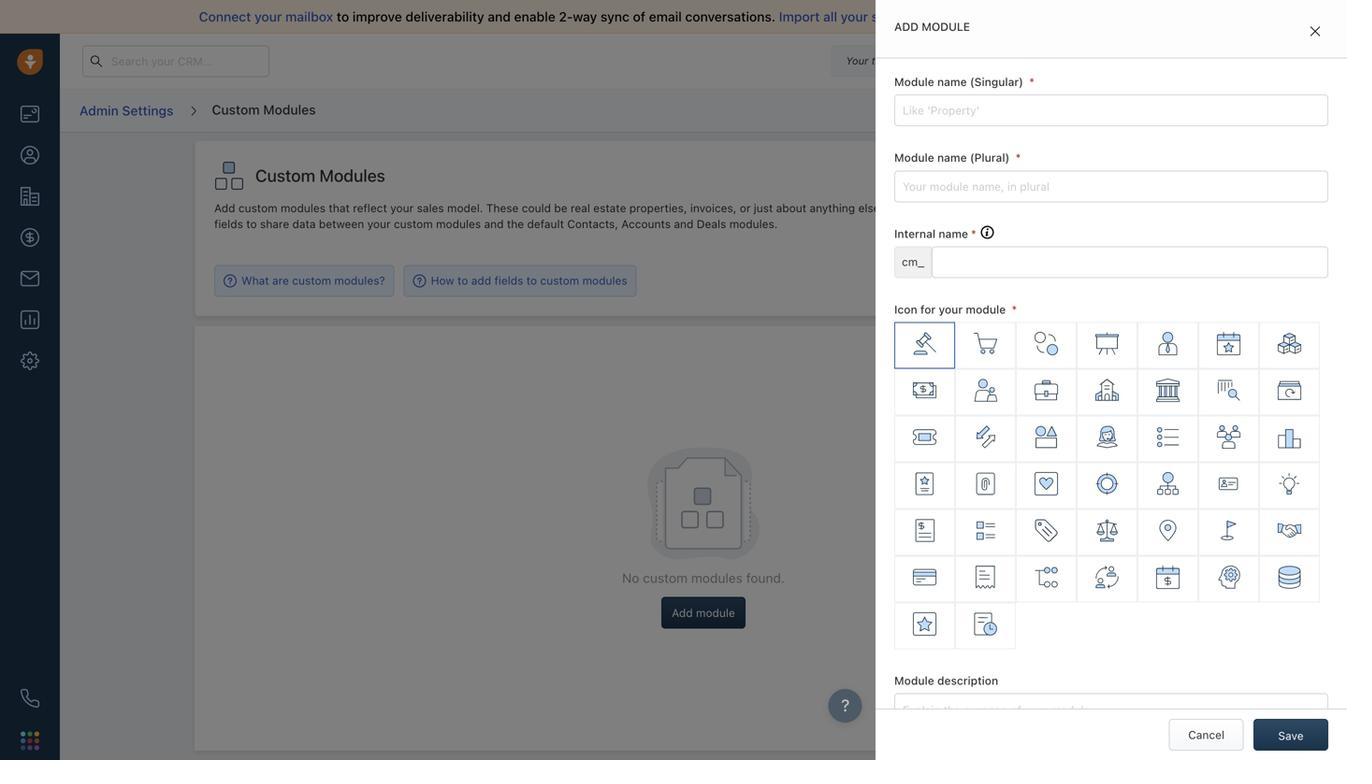 Task type: locate. For each thing, give the bounding box(es) containing it.
module up can
[[895, 151, 934, 164]]

1 ( from the top
[[970, 75, 975, 88]]

add
[[895, 20, 919, 33], [1119, 169, 1140, 182], [214, 202, 235, 215], [672, 607, 693, 620]]

module for module description
[[895, 675, 934, 688]]

default
[[527, 218, 564, 231]]

import
[[779, 9, 820, 24]]

use
[[931, 202, 950, 215]]

to right add at the left top of the page
[[527, 274, 537, 287]]

icon
[[895, 303, 918, 316]]

add module button
[[1109, 160, 1193, 192], [662, 598, 746, 629]]

can
[[909, 202, 928, 215]]

used in apis image
[[981, 226, 994, 239]]

your trial ends in 21 days
[[846, 55, 969, 67]]

dialog containing add module
[[876, 0, 1347, 761]]

0 horizontal spatial modules
[[263, 102, 316, 117]]

plural
[[975, 151, 1005, 164]]

fields left share
[[214, 218, 243, 231]]

1 vertical spatial add module button
[[662, 598, 746, 629]]

and left deals
[[674, 218, 694, 231]]

custom right "are"
[[292, 274, 331, 287]]

explore
[[1004, 54, 1045, 67]]

add module up 21
[[895, 20, 970, 33]]

phone element
[[11, 680, 49, 718]]

of
[[633, 9, 646, 24]]

1 horizontal spatial modules
[[320, 166, 385, 186]]

add module button down no custom modules found.
[[662, 598, 746, 629]]

custom
[[238, 202, 278, 215], [394, 218, 433, 231], [292, 274, 331, 287], [540, 274, 579, 287], [643, 571, 688, 586]]

1 module from the top
[[895, 75, 934, 88]]

add module
[[895, 20, 970, 33], [1119, 169, 1183, 182], [672, 607, 735, 620]]

1 horizontal spatial sales
[[872, 9, 904, 24]]

modules down contacts, on the left top
[[583, 274, 628, 287]]

0 horizontal spatial add module
[[672, 607, 735, 620]]

2 module from the top
[[895, 151, 934, 164]]

name
[[938, 75, 967, 88], [938, 151, 967, 164], [939, 227, 968, 240]]

) down the singular on the top right of page
[[1005, 151, 1010, 164]]

and left enable
[[488, 9, 511, 24]]

Your module name, in plural text field
[[895, 171, 1329, 202]]

connect your mailbox to improve deliverability and enable 2-way sync of email conversations. import all your sales data so you don't have to start from scratch.
[[199, 9, 1181, 24]]

fields
[[214, 218, 243, 231], [495, 274, 523, 287]]

your right the for
[[939, 303, 963, 316]]

your inside dialog
[[939, 303, 963, 316]]

1 vertical spatial module
[[895, 151, 934, 164]]

custom modules
[[212, 102, 316, 117], [255, 166, 385, 186]]

email
[[649, 9, 682, 24]]

explore plans
[[1004, 54, 1077, 67]]

0 vertical spatial name
[[938, 75, 967, 88]]

name down days
[[938, 75, 967, 88]]

model.
[[447, 202, 483, 215]]

0 vertical spatial (
[[970, 75, 975, 88]]

fields right add at the left top of the page
[[495, 274, 523, 287]]

the
[[507, 218, 524, 231]]

explore plans link
[[994, 50, 1087, 72]]

name left plural
[[938, 151, 967, 164]]

and down these
[[484, 218, 504, 231]]

your right all
[[841, 9, 868, 24]]

3 module from the top
[[895, 675, 934, 688]]

module up 21
[[922, 20, 970, 33]]

0 horizontal spatial data
[[292, 218, 316, 231]]

from
[[1099, 9, 1128, 24]]

1 vertical spatial (
[[970, 151, 975, 164]]

( for plural
[[970, 151, 975, 164]]

modules.
[[730, 218, 778, 231]]

sales
[[872, 9, 904, 24], [417, 202, 444, 215]]

1 vertical spatial data
[[292, 218, 316, 231]]

sales left model.
[[417, 202, 444, 215]]

add module down no custom modules found.
[[672, 607, 735, 620]]

) for plural
[[1005, 151, 1010, 164]]

custom modules down connect your mailbox link
[[212, 102, 316, 117]]

1 vertical spatial custom modules
[[255, 166, 385, 186]]

modules
[[263, 102, 316, 117], [320, 166, 385, 186]]

module
[[895, 75, 934, 88], [895, 151, 934, 164], [895, 675, 934, 688]]

1 link
[[1204, 45, 1236, 77]]

data left 'so'
[[907, 9, 935, 24]]

0 horizontal spatial fields
[[214, 218, 243, 231]]

1 vertical spatial )
[[1005, 151, 1010, 164]]

1 horizontal spatial data
[[907, 9, 935, 24]]

custom right no
[[643, 571, 688, 586]]

1 horizontal spatial fields
[[495, 274, 523, 287]]

2 ( from the top
[[970, 151, 975, 164]]

what are custom modules? link
[[224, 273, 385, 289]]

anything
[[810, 202, 855, 215]]

your left mailbox
[[255, 9, 282, 24]]

custom up share
[[255, 166, 315, 186]]

to left start
[[1050, 9, 1063, 24]]

to left share
[[246, 218, 257, 231]]

2 vertical spatial module
[[895, 675, 934, 688]]

1 vertical spatial add module
[[1119, 169, 1183, 182]]

modules
[[281, 202, 326, 215], [436, 218, 481, 231], [583, 274, 628, 287], [691, 571, 743, 586]]

custom down 'search your crm...' text box
[[212, 102, 260, 117]]

lookup
[[953, 202, 989, 215]]

0 vertical spatial )
[[1019, 75, 1024, 88]]

dialog
[[876, 0, 1347, 761]]

custom up how
[[394, 218, 433, 231]]

data inside add custom modules that reflect your sales model. these could be real estate properties, invoices, or just about anything else. you can use lookup fields to share data between your custom modules and the default contacts, accounts and deals modules.
[[292, 218, 316, 231]]

cm_
[[902, 255, 925, 268]]

data right share
[[292, 218, 316, 231]]

your
[[255, 9, 282, 24], [841, 9, 868, 24], [390, 202, 414, 215], [367, 218, 391, 231], [939, 303, 963, 316]]

just
[[754, 202, 773, 215]]

module left description in the bottom right of the page
[[895, 675, 934, 688]]

)
[[1019, 75, 1024, 88], [1005, 151, 1010, 164]]

0 horizontal spatial sales
[[417, 202, 444, 215]]

0 vertical spatial modules
[[263, 102, 316, 117]]

None text field
[[932, 246, 1329, 278]]

( for singular
[[970, 75, 975, 88]]

0 vertical spatial data
[[907, 9, 935, 24]]

1 vertical spatial name
[[938, 151, 967, 164]]

add module button down like 'property' text box
[[1109, 160, 1193, 192]]

description
[[938, 675, 999, 688]]

1 horizontal spatial )
[[1019, 75, 1024, 88]]

1 horizontal spatial add module
[[895, 20, 970, 33]]

0 vertical spatial add module button
[[1109, 160, 1193, 192]]

1 vertical spatial custom
[[255, 166, 315, 186]]

name for singular
[[938, 75, 967, 88]]

you
[[887, 202, 906, 215]]

0 vertical spatial custom modules
[[212, 102, 316, 117]]

sales up the trial
[[872, 9, 904, 24]]

custom modules up the that in the top left of the page
[[255, 166, 385, 186]]

your down reflect
[[367, 218, 391, 231]]

0 vertical spatial fields
[[214, 218, 243, 231]]

name down use
[[939, 227, 968, 240]]

(
[[970, 75, 975, 88], [970, 151, 975, 164]]

no custom modules found.
[[622, 571, 785, 586]]

don't
[[982, 9, 1014, 24]]

custom down default
[[540, 274, 579, 287]]

invoices,
[[690, 202, 737, 215]]

) down explore
[[1019, 75, 1024, 88]]

what are custom modules?
[[241, 274, 385, 287]]

to inside add custom modules that reflect your sales model. these could be real estate properties, invoices, or just about anything else. you can use lookup fields to share data between your custom modules and the default contacts, accounts and deals modules.
[[246, 218, 257, 231]]

mailbox
[[285, 9, 333, 24]]

accounts
[[622, 218, 671, 231]]

custom
[[212, 102, 260, 117], [255, 166, 315, 186]]

custom up share
[[238, 202, 278, 215]]

way
[[573, 9, 597, 24]]

trial
[[872, 55, 891, 67]]

0 vertical spatial module
[[895, 75, 934, 88]]

module
[[922, 20, 970, 33], [1144, 169, 1183, 182], [966, 303, 1006, 316], [696, 607, 735, 620]]

add module down like 'property' text box
[[1119, 169, 1183, 182]]

import all your sales data link
[[779, 9, 938, 24]]

1
[[1224, 49, 1230, 60]]

days
[[946, 55, 969, 67]]

add custom modules that reflect your sales model. these could be real estate properties, invoices, or just about anything else. you can use lookup fields to share data between your custom modules and the default contacts, accounts and deals modules.
[[214, 202, 989, 231]]

0 horizontal spatial )
[[1005, 151, 1010, 164]]

and
[[488, 9, 511, 24], [484, 218, 504, 231], [674, 218, 694, 231]]

0 horizontal spatial add module button
[[662, 598, 746, 629]]

Search your CRM... text field
[[82, 45, 269, 77]]

1 vertical spatial sales
[[417, 202, 444, 215]]

module down your trial ends in 21 days
[[895, 75, 934, 88]]

1 vertical spatial fields
[[495, 274, 523, 287]]

icon for your module
[[895, 303, 1006, 316]]

deals
[[697, 218, 726, 231]]



Task type: describe. For each thing, give the bounding box(es) containing it.
2 vertical spatial add module
[[672, 607, 735, 620]]

contacts,
[[567, 218, 618, 231]]

improve
[[353, 9, 402, 24]]

1 horizontal spatial add module button
[[1109, 160, 1193, 192]]

be
[[554, 202, 568, 215]]

modules up share
[[281, 202, 326, 215]]

to right mailbox
[[337, 9, 349, 24]]

) for singular
[[1019, 75, 1024, 88]]

connect your mailbox link
[[199, 9, 337, 24]]

modules?
[[334, 274, 385, 287]]

or
[[740, 202, 751, 215]]

save button
[[1254, 720, 1329, 751]]

deliverability
[[406, 9, 484, 24]]

add inside add custom modules that reflect your sales model. these could be real estate properties, invoices, or just about anything else. you can use lookup fields to share data between your custom modules and the default contacts, accounts and deals modules.
[[214, 202, 235, 215]]

freshworks switcher image
[[21, 732, 39, 751]]

phone image
[[21, 690, 39, 708]]

21
[[932, 55, 943, 67]]

module for module name ( singular )
[[895, 75, 934, 88]]

Like 'Property' text field
[[895, 95, 1329, 126]]

singular
[[975, 75, 1019, 88]]

settings
[[122, 103, 174, 118]]

modules inside how to add fields to custom modules link
[[583, 274, 628, 287]]

how to add fields to custom modules
[[431, 274, 628, 287]]

admin settings
[[80, 103, 174, 118]]

send email image
[[1172, 55, 1186, 68]]

have
[[1018, 9, 1047, 24]]

scratch.
[[1131, 9, 1181, 24]]

so
[[938, 9, 953, 24]]

2 horizontal spatial add module
[[1119, 169, 1183, 182]]

sync
[[601, 9, 630, 24]]

admin
[[80, 103, 119, 118]]

your
[[846, 55, 869, 67]]

you
[[956, 9, 978, 24]]

ends
[[893, 55, 917, 67]]

real
[[571, 202, 590, 215]]

cancel
[[1189, 729, 1225, 742]]

modules down model.
[[436, 218, 481, 231]]

that
[[329, 202, 350, 215]]

name for plural
[[938, 151, 967, 164]]

share
[[260, 218, 289, 231]]

all
[[824, 9, 837, 24]]

reflect
[[353, 202, 387, 215]]

admin settings link
[[79, 96, 174, 126]]

module name ( plural )
[[895, 151, 1013, 164]]

cancel button
[[1169, 720, 1244, 751]]

no
[[622, 571, 640, 586]]

properties,
[[630, 202, 687, 215]]

estate
[[593, 202, 626, 215]]

in
[[920, 55, 929, 67]]

internal
[[895, 227, 936, 240]]

1 vertical spatial modules
[[320, 166, 385, 186]]

found.
[[746, 571, 785, 586]]

module right the for
[[966, 303, 1006, 316]]

add inside dialog
[[895, 20, 919, 33]]

could
[[522, 202, 551, 215]]

between
[[319, 218, 364, 231]]

how to add fields to custom modules link
[[413, 273, 628, 289]]

these
[[486, 202, 519, 215]]

your right reflect
[[390, 202, 414, 215]]

save
[[1279, 730, 1304, 743]]

what
[[241, 274, 269, 287]]

how
[[431, 274, 454, 287]]

0 vertical spatial add module
[[895, 20, 970, 33]]

enable
[[514, 9, 556, 24]]

2-
[[559, 9, 573, 24]]

module name ( singular )
[[895, 75, 1027, 88]]

module for module name ( plural )
[[895, 151, 934, 164]]

internal name
[[895, 227, 968, 240]]

are
[[272, 274, 289, 287]]

for
[[921, 303, 936, 316]]

connect
[[199, 9, 251, 24]]

start
[[1066, 9, 1095, 24]]

else.
[[858, 202, 883, 215]]

modules left found.
[[691, 571, 743, 586]]

2 vertical spatial name
[[939, 227, 968, 240]]

0 vertical spatial custom
[[212, 102, 260, 117]]

module description
[[895, 675, 999, 688]]

module down like 'property' text box
[[1144, 169, 1183, 182]]

add
[[471, 274, 491, 287]]

about
[[776, 202, 807, 215]]

conversations.
[[685, 9, 776, 24]]

to left add at the left top of the page
[[458, 274, 468, 287]]

plans
[[1048, 54, 1077, 67]]

module down no custom modules found.
[[696, 607, 735, 620]]

0 vertical spatial sales
[[872, 9, 904, 24]]

sales inside add custom modules that reflect your sales model. these could be real estate properties, invoices, or just about anything else. you can use lookup fields to share data between your custom modules and the default contacts, accounts and deals modules.
[[417, 202, 444, 215]]

fields inside add custom modules that reflect your sales model. these could be real estate properties, invoices, or just about anything else. you can use lookup fields to share data between your custom modules and the default contacts, accounts and deals modules.
[[214, 218, 243, 231]]



Task type: vqa. For each thing, say whether or not it's contained in the screenshot.
Most to the left
no



